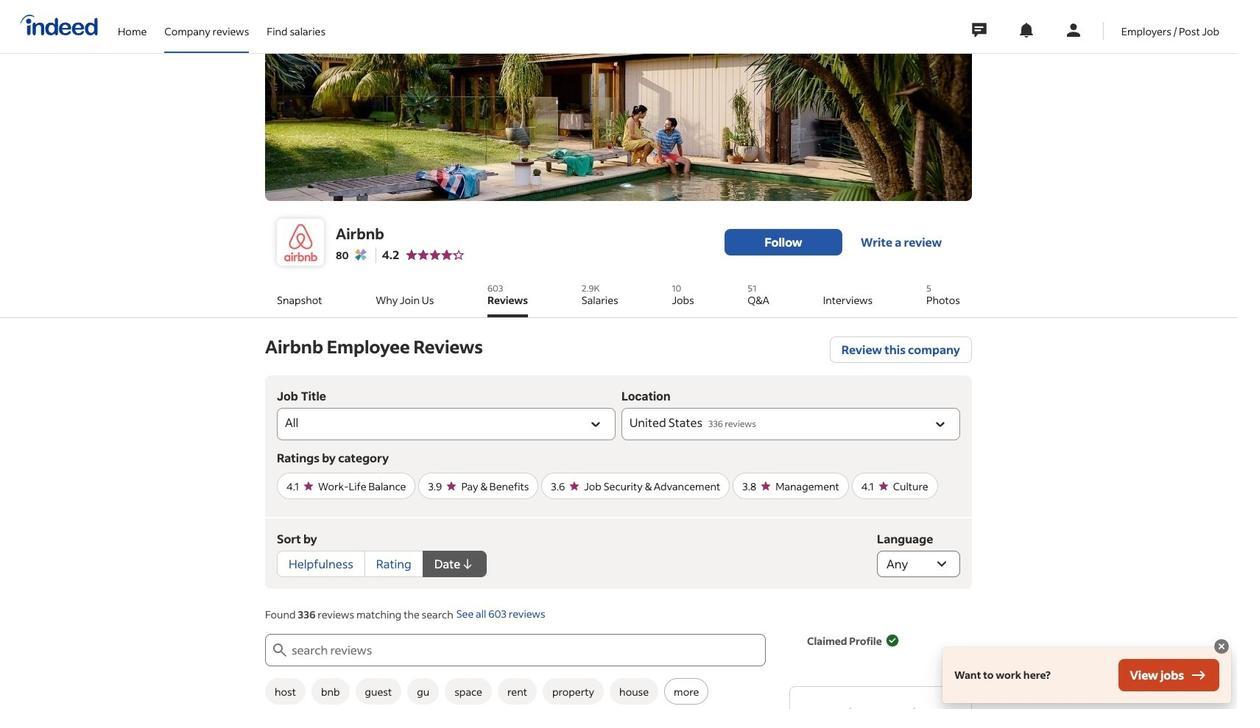 Task type: locate. For each thing, give the bounding box(es) containing it.
group
[[277, 551, 487, 577]]

messages unread count 0 image
[[970, 15, 989, 45]]

close image
[[1213, 638, 1231, 656]]



Task type: vqa. For each thing, say whether or not it's contained in the screenshot.
Notifications Unread count 0 icon
yes



Task type: describe. For each thing, give the bounding box(es) containing it.
sort by date descending order, currently selected, click to change the order image
[[460, 557, 475, 572]]

notifications unread count 0 image
[[1018, 21, 1035, 39]]

work wellbeing logo image
[[355, 249, 367, 261]]

Input keywords to search reviews field
[[289, 634, 766, 667]]



